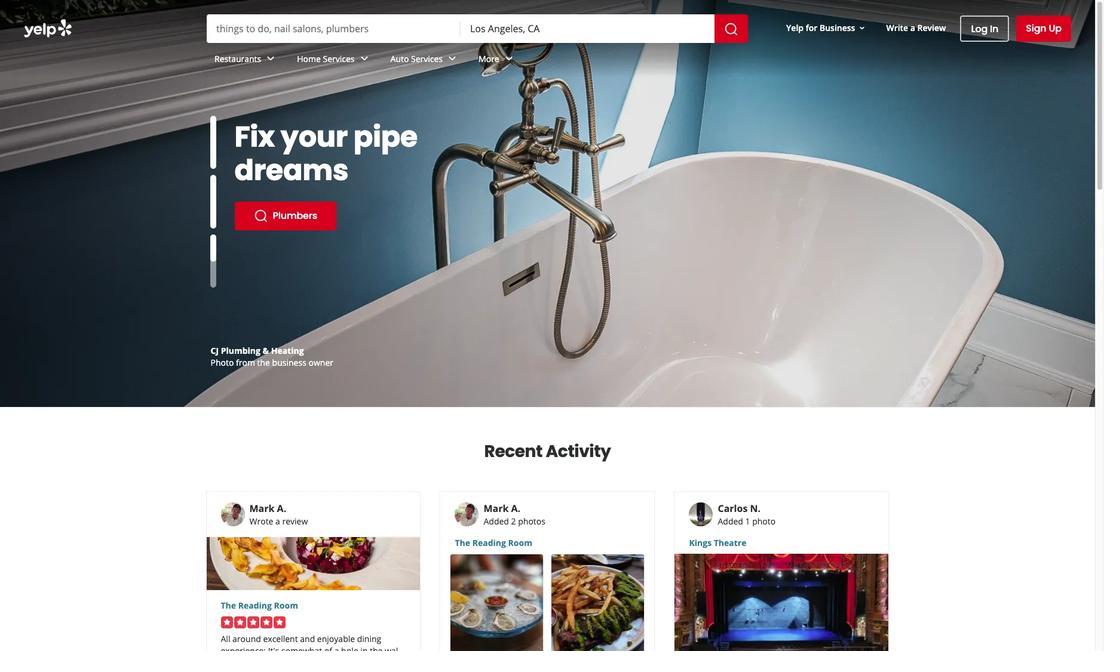 Task type: locate. For each thing, give the bounding box(es) containing it.
mark for mark a. wrote a review
[[249, 502, 275, 516]]

the reading room down 2
[[455, 538, 532, 549]]

reading down 'mark a. added 2 photos' in the left of the page
[[472, 538, 506, 549]]

2 open photo lightbox image from the left
[[552, 555, 644, 652]]

Find text field
[[216, 22, 451, 35]]

2 services from the left
[[411, 53, 443, 64]]

0 horizontal spatial mark
[[249, 502, 275, 516]]

a. inside the mark a. wrote a review
[[277, 502, 286, 516]]

1 services from the left
[[323, 53, 355, 64]]

0 horizontal spatial a.
[[277, 502, 286, 516]]

1 vertical spatial the
[[221, 600, 236, 612]]

mark inside 'mark a. added 2 photos'
[[484, 502, 509, 516]]

cj plumbing & heating link
[[211, 345, 304, 357]]

business
[[272, 357, 306, 369]]

review
[[282, 516, 308, 528]]

none field find
[[216, 22, 451, 35]]

home services
[[297, 53, 355, 64]]

1 horizontal spatial services
[[411, 53, 443, 64]]

restaurants link
[[205, 43, 288, 78]]

2 24 chevron down v2 image from the left
[[445, 52, 460, 66]]

room
[[508, 538, 532, 549], [274, 600, 298, 612]]

a right write
[[910, 22, 915, 33]]

1 mark from the left
[[249, 502, 275, 516]]

added left 2
[[484, 516, 509, 528]]

room up 5 star rating image on the left of the page
[[274, 600, 298, 612]]

photo of carlos n. image
[[689, 503, 713, 527]]

mark a. link
[[249, 502, 286, 516], [484, 502, 521, 516]]

24 chevron down v2 image inside restaurants link
[[264, 52, 278, 66]]

mark a. link up 2
[[484, 502, 521, 516]]

1 none field from the left
[[216, 22, 451, 35]]

0 horizontal spatial photo of mark a. image
[[221, 503, 245, 527]]

search image
[[724, 22, 739, 36]]

cj
[[211, 345, 219, 357]]

2 mark from the left
[[484, 502, 509, 516]]

fix your pipe dreams
[[235, 117, 418, 191]]

the
[[257, 357, 270, 369]]

0 horizontal spatial a
[[275, 516, 280, 528]]

0 horizontal spatial mark a. link
[[249, 502, 286, 516]]

photo of mark a. image left wrote
[[221, 503, 245, 527]]

a.
[[277, 502, 286, 516], [511, 502, 521, 516]]

services
[[323, 53, 355, 64], [411, 53, 443, 64]]

1 vertical spatial a
[[275, 516, 280, 528]]

1 horizontal spatial open photo lightbox image
[[552, 555, 644, 652]]

the reading room link
[[455, 538, 640, 550], [221, 600, 406, 612]]

0 horizontal spatial room
[[274, 600, 298, 612]]

2 added from the left
[[718, 516, 743, 528]]

1 24 chevron down v2 image from the left
[[264, 52, 278, 66]]

1 vertical spatial the reading room link
[[221, 600, 406, 612]]

a right wrote
[[275, 516, 280, 528]]

24 chevron down v2 image for more
[[502, 52, 516, 66]]

0 vertical spatial the
[[455, 538, 470, 549]]

None search field
[[0, 0, 1095, 78]]

a
[[910, 22, 915, 33], [275, 516, 280, 528]]

2 mark a. link from the left
[[484, 502, 521, 516]]

mark inside the mark a. wrote a review
[[249, 502, 275, 516]]

2 select slide image from the top
[[210, 175, 216, 229]]

added for carlos
[[718, 516, 743, 528]]

mark up wrote
[[249, 502, 275, 516]]

1 horizontal spatial reading
[[472, 538, 506, 549]]

the reading room
[[455, 538, 532, 549], [221, 600, 298, 612]]

1 a. from the left
[[277, 502, 286, 516]]

1 horizontal spatial a
[[910, 22, 915, 33]]

none search field containing sign up
[[0, 0, 1095, 78]]

0 horizontal spatial added
[[484, 516, 509, 528]]

cj plumbing & heating photo from the business owner
[[211, 345, 333, 369]]

2 none field from the left
[[470, 22, 705, 35]]

recent
[[484, 440, 543, 464]]

restaurants
[[215, 53, 261, 64]]

2 photo of mark a. image from the left
[[455, 503, 479, 527]]

24 chevron down v2 image right more
[[502, 52, 516, 66]]

1 horizontal spatial mark a. link
[[484, 502, 521, 516]]

added down carlos
[[718, 516, 743, 528]]

1 photo of mark a. image from the left
[[221, 503, 245, 527]]

mark a. link up wrote
[[249, 502, 286, 516]]

1 horizontal spatial mark
[[484, 502, 509, 516]]

reading for the reading room link to the left
[[238, 600, 272, 612]]

1 horizontal spatial photo of mark a. image
[[455, 503, 479, 527]]

1 horizontal spatial the
[[455, 538, 470, 549]]

0 vertical spatial a
[[910, 22, 915, 33]]

the for right the reading room link
[[455, 538, 470, 549]]

reading up 5 star rating image on the left of the page
[[238, 600, 272, 612]]

0 vertical spatial the reading room link
[[455, 538, 640, 550]]

reading for right the reading room link
[[472, 538, 506, 549]]

2 a. from the left
[[511, 502, 521, 516]]

24 chevron down v2 image inside auto services link
[[445, 52, 460, 66]]

added inside carlos n. added 1 photo
[[718, 516, 743, 528]]

reading
[[472, 538, 506, 549], [238, 600, 272, 612]]

0 horizontal spatial 24 chevron down v2 image
[[264, 52, 278, 66]]

dreams
[[235, 151, 348, 191]]

0 horizontal spatial the
[[221, 600, 236, 612]]

0 horizontal spatial reading
[[238, 600, 272, 612]]

1 horizontal spatial room
[[508, 538, 532, 549]]

0 horizontal spatial the reading room link
[[221, 600, 406, 612]]

1 horizontal spatial a.
[[511, 502, 521, 516]]

a. up 2
[[511, 502, 521, 516]]

more
[[479, 53, 499, 64]]

carlos
[[718, 502, 748, 516]]

1
[[745, 516, 750, 528]]

1 horizontal spatial added
[[718, 516, 743, 528]]

select slide image
[[210, 116, 216, 169], [210, 175, 216, 229], [210, 210, 216, 263]]

a. for mark a. wrote a review
[[277, 502, 286, 516]]

1 horizontal spatial the reading room
[[455, 538, 532, 549]]

0 horizontal spatial none field
[[216, 22, 451, 35]]

fix
[[235, 117, 275, 157]]

write
[[886, 22, 908, 33]]

photo of mark a. image for mark a. wrote a review
[[221, 503, 245, 527]]

3 24 chevron down v2 image from the left
[[502, 52, 516, 66]]

mark
[[249, 502, 275, 516], [484, 502, 509, 516]]

24 chevron down v2 image right restaurants
[[264, 52, 278, 66]]

yelp
[[786, 22, 804, 33]]

1 vertical spatial the reading room
[[221, 600, 298, 612]]

0 horizontal spatial services
[[323, 53, 355, 64]]

services left 24 chevron down v2 image
[[323, 53, 355, 64]]

log in link
[[960, 16, 1009, 42]]

photo of mark a. image
[[221, 503, 245, 527], [455, 503, 479, 527]]

none field up home services
[[216, 22, 451, 35]]

24 chevron down v2 image right auto services
[[445, 52, 460, 66]]

added
[[484, 516, 509, 528], [718, 516, 743, 528]]

0 horizontal spatial open photo lightbox image
[[451, 555, 543, 652]]

explore recent activity section section
[[196, 408, 899, 652]]

None search field
[[207, 14, 750, 43]]

the
[[455, 538, 470, 549], [221, 600, 236, 612]]

auto services link
[[381, 43, 469, 78]]

1 mark a. link from the left
[[249, 502, 286, 516]]

recent activity
[[484, 440, 611, 464]]

sign up
[[1026, 22, 1062, 35]]

sign
[[1026, 22, 1047, 35]]

added inside 'mark a. added 2 photos'
[[484, 516, 509, 528]]

mark for mark a. added 2 photos
[[484, 502, 509, 516]]

photo
[[752, 516, 776, 528]]

24 search v2 image
[[254, 209, 268, 223]]

room down 2
[[508, 538, 532, 549]]

Near text field
[[470, 22, 705, 35]]

services for home services
[[323, 53, 355, 64]]

None field
[[216, 22, 451, 35], [470, 22, 705, 35]]

sign up link
[[1016, 16, 1071, 42]]

write a review
[[886, 22, 946, 33]]

photos
[[518, 516, 545, 528]]

3 select slide image from the top
[[210, 210, 216, 263]]

mark a. link for mark a. added 2 photos
[[484, 502, 521, 516]]

a. inside 'mark a. added 2 photos'
[[511, 502, 521, 516]]

business
[[820, 22, 855, 33]]

plumbers link
[[235, 202, 336, 231]]

16 chevron down v2 image
[[858, 23, 867, 33]]

open photo lightbox image
[[451, 555, 543, 652], [552, 555, 644, 652]]

1 vertical spatial reading
[[238, 600, 272, 612]]

1 added from the left
[[484, 516, 509, 528]]

mark down recent
[[484, 502, 509, 516]]

home services link
[[288, 43, 381, 78]]

the reading room up 5 star rating image on the left of the page
[[221, 600, 298, 612]]

services right auto at the left of page
[[411, 53, 443, 64]]

1 horizontal spatial none field
[[470, 22, 705, 35]]

none field up business categories element
[[470, 22, 705, 35]]

mark a. wrote a review
[[249, 502, 308, 528]]

1 horizontal spatial 24 chevron down v2 image
[[445, 52, 460, 66]]

2 horizontal spatial 24 chevron down v2 image
[[502, 52, 516, 66]]

a. up review
[[277, 502, 286, 516]]

0 vertical spatial reading
[[472, 538, 506, 549]]

24 chevron down v2 image
[[264, 52, 278, 66], [445, 52, 460, 66], [502, 52, 516, 66]]

added for mark
[[484, 516, 509, 528]]

photo of mark a. image left 2
[[455, 503, 479, 527]]

heating
[[271, 345, 304, 357]]

24 chevron down v2 image inside more 'link'
[[502, 52, 516, 66]]



Task type: vqa. For each thing, say whether or not it's contained in the screenshot.
2nd 16 checkmark v2 icon from the bottom of the page
no



Task type: describe. For each thing, give the bounding box(es) containing it.
from
[[236, 357, 255, 369]]

a. for mark a. added 2 photos
[[511, 502, 521, 516]]

yelp for business button
[[782, 17, 872, 39]]

write a review link
[[882, 17, 951, 39]]

n.
[[750, 502, 761, 516]]

home
[[297, 53, 321, 64]]

owner
[[309, 357, 333, 369]]

auto services
[[390, 53, 443, 64]]

1 vertical spatial room
[[274, 600, 298, 612]]

kings theatre
[[689, 538, 747, 549]]

mark a. added 2 photos
[[484, 502, 545, 528]]

in
[[990, 22, 999, 36]]

business categories element
[[205, 43, 1071, 78]]

a inside search field
[[910, 22, 915, 33]]

yelp for business
[[786, 22, 855, 33]]

more link
[[469, 43, 526, 78]]

photo of mark a. image for mark a. added 2 photos
[[455, 503, 479, 527]]

24 chevron down v2 image for restaurants
[[264, 52, 278, 66]]

0 horizontal spatial the reading room
[[221, 600, 298, 612]]

for
[[806, 22, 818, 33]]

carlos n. link
[[718, 502, 761, 516]]

auto
[[390, 53, 409, 64]]

the for the reading room link to the left
[[221, 600, 236, 612]]

1 horizontal spatial the reading room link
[[455, 538, 640, 550]]

none field near
[[470, 22, 705, 35]]

activity
[[546, 440, 611, 464]]

up
[[1049, 22, 1062, 35]]

wrote
[[249, 516, 273, 528]]

24 chevron down v2 image
[[357, 52, 371, 66]]

pipe
[[354, 117, 418, 157]]

none search field inside search field
[[207, 14, 750, 43]]

review
[[917, 22, 946, 33]]

theatre
[[714, 538, 747, 549]]

kings theatre link
[[689, 538, 874, 550]]

1 select slide image from the top
[[210, 116, 216, 169]]

services for auto services
[[411, 53, 443, 64]]

mark a. link for mark a. wrote a review
[[249, 502, 286, 516]]

log
[[971, 22, 988, 36]]

plumbing
[[221, 345, 260, 357]]

0 vertical spatial the reading room
[[455, 538, 532, 549]]

your
[[281, 117, 348, 157]]

&
[[263, 345, 269, 357]]

carlos n. added 1 photo
[[718, 502, 776, 528]]

a inside the mark a. wrote a review
[[275, 516, 280, 528]]

1 open photo lightbox image from the left
[[451, 555, 543, 652]]

5 star rating image
[[221, 617, 285, 629]]

log in
[[971, 22, 999, 36]]

kings
[[689, 538, 712, 549]]

photo
[[211, 357, 234, 369]]

0 vertical spatial room
[[508, 538, 532, 549]]

24 chevron down v2 image for auto services
[[445, 52, 460, 66]]

explore banner section banner
[[0, 0, 1095, 407]]

2
[[511, 516, 516, 528]]

plumbers
[[273, 209, 317, 223]]



